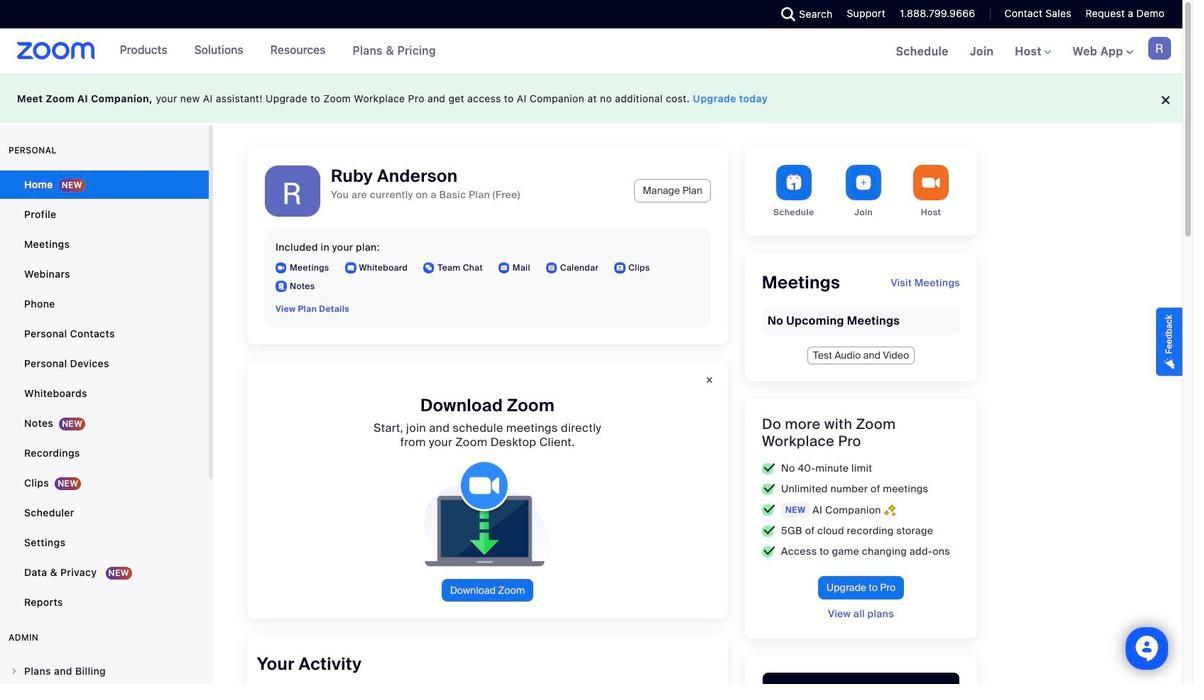 Task type: locate. For each thing, give the bounding box(es) containing it.
profile.zoom_meetings image
[[276, 262, 287, 274]]

check box image
[[762, 504, 776, 516], [762, 525, 776, 537]]

2 check box image from the top
[[762, 484, 776, 495]]

download zoom image
[[413, 461, 563, 568]]

personal menu menu
[[0, 171, 209, 618]]

0 vertical spatial check box image
[[762, 504, 776, 516]]

product information navigation
[[109, 28, 447, 74]]

0 vertical spatial check box image
[[762, 463, 776, 474]]

host image
[[914, 165, 949, 200]]

footer
[[0, 74, 1183, 123]]

profile picture image
[[1149, 37, 1172, 60]]

profile.zoom_whiteboard image
[[345, 262, 356, 274]]

profile.zoom_team_chat image
[[424, 262, 435, 274]]

1 vertical spatial check box image
[[762, 484, 776, 495]]

advanced feature image
[[885, 504, 896, 516]]

2 vertical spatial check box image
[[762, 546, 776, 557]]

zoom logo image
[[17, 42, 95, 60]]

1 check box image from the top
[[762, 504, 776, 516]]

3 check box image from the top
[[762, 546, 776, 557]]

menu item
[[0, 658, 209, 684]]

banner
[[0, 28, 1183, 75]]

check box image
[[762, 463, 776, 474], [762, 484, 776, 495], [762, 546, 776, 557]]

profile.zoom_calendar image
[[546, 262, 558, 274]]

1 vertical spatial check box image
[[762, 525, 776, 537]]



Task type: vqa. For each thing, say whether or not it's contained in the screenshot.
The Next Icon
no



Task type: describe. For each thing, give the bounding box(es) containing it.
join image
[[846, 165, 882, 200]]

right image
[[10, 667, 18, 676]]

2 check box image from the top
[[762, 525, 776, 537]]

schedule image
[[776, 165, 812, 200]]

profile.zoom_notes image
[[276, 281, 287, 292]]

avatar image
[[265, 166, 320, 221]]

meetings navigation
[[886, 28, 1183, 75]]

profile.zoom_mail image
[[499, 262, 510, 274]]

1 check box image from the top
[[762, 463, 776, 474]]

profile.zoom_clips image
[[615, 262, 626, 274]]



